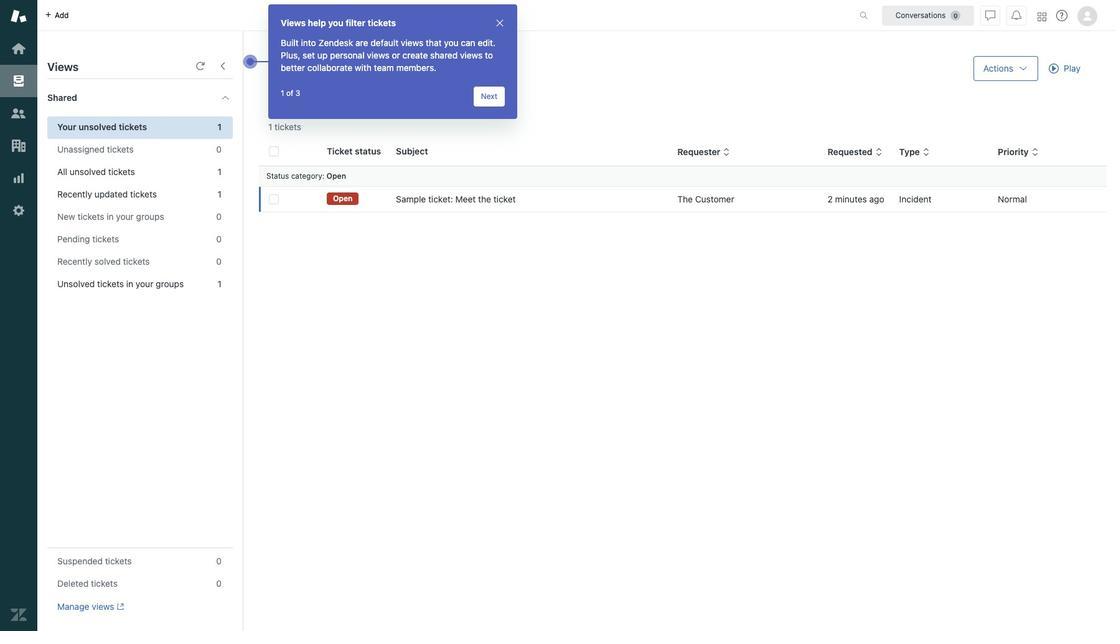 Task type: describe. For each thing, give the bounding box(es) containing it.
meet
[[456, 194, 476, 204]]

in for new
[[107, 211, 114, 222]]

unsolved
[[57, 278, 95, 289]]

1 for all unsolved tickets
[[218, 166, 222, 177]]

views down can
[[460, 50, 483, 60]]

views down the deleted tickets
[[92, 601, 114, 612]]

unassigned tickets
[[57, 144, 134, 154]]

0 vertical spatial unsolved
[[303, 57, 367, 75]]

next
[[481, 92, 498, 101]]

requester
[[678, 146, 721, 157]]

arturo
[[44, 1, 68, 11]]

incident
[[900, 194, 932, 204]]

next button
[[474, 87, 505, 107]]

new tickets in your groups
[[57, 211, 164, 222]]

0 vertical spatial ticket
[[21, 1, 42, 11]]

close image
[[495, 18, 505, 28]]

zendesk support image
[[11, 8, 27, 24]]

plus,
[[281, 50, 300, 60]]

is
[[70, 1, 77, 11]]

subject
[[396, 146, 428, 156]]

deleted tickets
[[57, 578, 118, 589]]

minutes
[[836, 194, 868, 204]]

0 for new tickets in your groups
[[216, 211, 222, 222]]

create
[[403, 50, 428, 60]]

1 for unsolved tickets in your groups
[[218, 278, 222, 289]]

the customer
[[678, 194, 735, 204]]

shared
[[431, 50, 458, 60]]

are
[[356, 37, 368, 48]]

that
[[426, 37, 442, 48]]

views up create
[[401, 37, 424, 48]]

your for new tickets in your groups
[[116, 211, 134, 222]]

normal
[[999, 194, 1028, 204]]

2 minutes ago
[[828, 194, 885, 204]]

filter
[[288, 93, 306, 103]]

1 horizontal spatial your unsolved tickets
[[268, 57, 416, 75]]

organizations image
[[11, 138, 27, 154]]

the
[[478, 194, 492, 204]]

conversations
[[896, 10, 946, 20]]

your for unsolved tickets in your groups
[[136, 278, 153, 289]]

zendesk products image
[[1038, 12, 1047, 21]]

personal
[[330, 50, 365, 60]]

open inside row
[[333, 194, 353, 203]]

views up the team on the top left
[[367, 50, 390, 60]]

1 for your unsolved tickets
[[218, 121, 222, 132]]

in for unsolved
[[126, 278, 133, 289]]

pending tickets
[[57, 234, 119, 244]]

sample ticket: meet the ticket link
[[396, 193, 516, 206]]

main element
[[0, 0, 37, 631]]

zendesk image
[[11, 607, 27, 623]]

get started image
[[11, 40, 27, 57]]

unassigned
[[57, 144, 105, 154]]

edit.
[[478, 37, 496, 48]]

or
[[392, 50, 400, 60]]

1 horizontal spatial your
[[268, 57, 300, 75]]

1 for recently updated tickets
[[218, 189, 222, 199]]

refresh views pane image
[[196, 61, 206, 71]]

better
[[281, 62, 305, 73]]

built
[[281, 37, 299, 48]]

up
[[318, 50, 328, 60]]

updated
[[95, 189, 128, 199]]

0 for recently solved tickets
[[216, 256, 222, 267]]

ticket:
[[429, 194, 453, 204]]

2
[[828, 194, 833, 204]]

1 inside 1 of 3 next
[[281, 88, 284, 98]]

hide panel views image
[[218, 61, 228, 71]]

groups for new tickets in your groups
[[136, 211, 164, 222]]

recently for recently updated tickets
[[57, 189, 92, 199]]

requested
[[828, 146, 873, 157]]

shared
[[47, 92, 77, 103]]

status category: open
[[267, 171, 346, 181]]

priority
[[999, 146, 1030, 157]]



Task type: vqa. For each thing, say whether or not it's contained in the screenshot.


Task type: locate. For each thing, give the bounding box(es) containing it.
you right help
[[328, 17, 344, 28]]

(opens in a new tab) image
[[114, 603, 124, 611]]

shared heading
[[37, 79, 243, 116]]

0 for pending tickets
[[216, 234, 222, 244]]

default
[[371, 37, 399, 48]]

0 for unassigned tickets
[[216, 144, 222, 154]]

2 vertical spatial unsolved
[[70, 166, 106, 177]]

views
[[281, 17, 306, 28], [47, 60, 79, 74]]

1 vertical spatial your
[[136, 278, 153, 289]]

groups for unsolved tickets in your groups
[[156, 278, 184, 289]]

suspended tickets
[[57, 556, 132, 566]]

4 0 from the top
[[216, 256, 222, 267]]

0 vertical spatial your unsolved tickets
[[268, 57, 416, 75]]

1 horizontal spatial you
[[444, 37, 459, 48]]

zendesk
[[319, 37, 353, 48]]

requester button
[[678, 146, 731, 158]]

set
[[303, 50, 315, 60]]

3
[[296, 88, 300, 98]]

1 vertical spatial ticket
[[494, 194, 516, 204]]

filter button
[[268, 88, 314, 108]]

views inside dialog
[[281, 17, 306, 28]]

0 vertical spatial groups
[[136, 211, 164, 222]]

sample
[[396, 194, 426, 204]]

0 vertical spatial your
[[268, 57, 300, 75]]

your unsolved tickets down zendesk
[[268, 57, 416, 75]]

collaborate
[[308, 62, 353, 73]]

reporting image
[[11, 170, 27, 186]]

0 horizontal spatial your
[[116, 211, 134, 222]]

views help you filter tickets dialog
[[268, 4, 518, 119]]

shared button
[[37, 79, 208, 116]]

0 vertical spatial in
[[107, 211, 114, 222]]

0 vertical spatial recently
[[57, 189, 92, 199]]

recently updated tickets
[[57, 189, 157, 199]]

all
[[57, 166, 67, 177]]

recently
[[57, 189, 92, 199], [57, 256, 92, 267]]

ticket
[[21, 1, 42, 11], [494, 194, 516, 204]]

your up unassigned
[[57, 121, 76, 132]]

of
[[287, 88, 294, 98]]

deleted
[[57, 578, 89, 589]]

1 vertical spatial your
[[57, 121, 76, 132]]

1 horizontal spatial views
[[281, 17, 306, 28]]

open
[[327, 171, 346, 181], [333, 194, 353, 203]]

the
[[678, 194, 693, 204]]

manage
[[57, 601, 89, 612]]

row
[[259, 187, 1108, 212]]

with
[[355, 62, 372, 73]]

in down updated on the top of the page
[[107, 211, 114, 222]]

1 horizontal spatial in
[[126, 278, 133, 289]]

customers image
[[11, 105, 27, 121]]

0 horizontal spatial your unsolved tickets
[[57, 121, 147, 132]]

play
[[1065, 63, 1081, 74]]

1 vertical spatial in
[[126, 278, 133, 289]]

1
[[281, 88, 284, 98], [218, 121, 222, 132], [218, 166, 222, 177], [218, 189, 222, 199], [218, 278, 222, 289]]

ticket right stale
[[21, 1, 42, 11]]

suspended
[[57, 556, 103, 566]]

requested button
[[828, 146, 883, 158]]

you up the shared
[[444, 37, 459, 48]]

tickets inside dialog
[[368, 17, 396, 28]]

members.
[[397, 62, 437, 73]]

tickets
[[368, 17, 396, 28], [370, 57, 416, 75], [119, 121, 147, 132], [107, 144, 134, 154], [108, 166, 135, 177], [130, 189, 157, 199], [78, 211, 104, 222], [92, 234, 119, 244], [123, 256, 150, 267], [97, 278, 124, 289], [105, 556, 132, 566], [91, 578, 118, 589]]

0 horizontal spatial your
[[57, 121, 76, 132]]

pending
[[57, 234, 90, 244]]

6 0 from the top
[[216, 578, 222, 589]]

views for views
[[47, 60, 79, 74]]

team
[[374, 62, 394, 73]]

1 vertical spatial groups
[[156, 278, 184, 289]]

in
[[107, 211, 114, 222], [126, 278, 133, 289]]

1 vertical spatial unsolved
[[79, 121, 117, 132]]

groups
[[136, 211, 164, 222], [156, 278, 184, 289]]

status
[[267, 171, 289, 181]]

0
[[216, 144, 222, 154], [216, 211, 222, 222], [216, 234, 222, 244], [216, 256, 222, 267], [216, 556, 222, 566], [216, 578, 222, 589]]

0 horizontal spatial in
[[107, 211, 114, 222]]

stale
[[0, 1, 19, 11]]

get help image
[[1057, 10, 1068, 21]]

0 vertical spatial open
[[327, 171, 346, 181]]

1 vertical spatial open
[[333, 194, 353, 203]]

your
[[116, 211, 134, 222], [136, 278, 153, 289]]

your
[[268, 57, 300, 75], [57, 121, 76, 132]]

help
[[308, 17, 326, 28]]

0 for suspended tickets
[[216, 556, 222, 566]]

customer
[[696, 194, 735, 204]]

3 0 from the top
[[216, 234, 222, 244]]

priority button
[[999, 146, 1039, 158]]

ticket right the
[[494, 194, 516, 204]]

your down updated on the top of the page
[[116, 211, 134, 222]]

views up shared
[[47, 60, 79, 74]]

2 0 from the top
[[216, 211, 222, 222]]

2 recently from the top
[[57, 256, 92, 267]]

1 vertical spatial recently
[[57, 256, 92, 267]]

type button
[[900, 146, 931, 158]]

0 vertical spatial your
[[116, 211, 134, 222]]

unsolved tickets in your groups
[[57, 278, 184, 289]]

ago
[[870, 194, 885, 204]]

unsolved
[[303, 57, 367, 75], [79, 121, 117, 132], [70, 166, 106, 177]]

open right category: on the left top of the page
[[327, 171, 346, 181]]

play button
[[1039, 56, 1092, 81]]

0 horizontal spatial views
[[47, 60, 79, 74]]

unsolved down zendesk
[[303, 57, 367, 75]]

1 recently from the top
[[57, 189, 92, 199]]

in down recently solved tickets at the top of the page
[[126, 278, 133, 289]]

views up built
[[281, 17, 306, 28]]

open down the status category: open
[[333, 194, 353, 203]]

5 0 from the top
[[216, 556, 222, 566]]

0 for deleted tickets
[[216, 578, 222, 589]]

to
[[485, 50, 493, 60]]

you inside built into zendesk are default views that you can edit. plus, set up personal views or create shared views to better collaborate with team members.
[[444, 37, 459, 48]]

solved
[[95, 256, 121, 267]]

manage views link
[[57, 601, 124, 612]]

views for views help you filter tickets
[[281, 17, 306, 28]]

1 horizontal spatial your
[[136, 278, 153, 289]]

recently up new
[[57, 189, 92, 199]]

1 0 from the top
[[216, 144, 222, 154]]

1 vertical spatial you
[[444, 37, 459, 48]]

built into zendesk are default views that you can edit. plus, set up personal views or create shared views to better collaborate with team members.
[[281, 37, 496, 73]]

views
[[401, 37, 424, 48], [367, 50, 390, 60], [460, 50, 483, 60], [92, 601, 114, 612]]

1 of 3 next
[[281, 88, 498, 101]]

row containing sample ticket: meet the ticket
[[259, 187, 1108, 212]]

0 horizontal spatial ticket
[[21, 1, 42, 11]]

unsolved up 'unassigned tickets'
[[79, 121, 117, 132]]

stale ticket arturo is
[[0, 1, 79, 11]]

your down built
[[268, 57, 300, 75]]

1 horizontal spatial ticket
[[494, 194, 516, 204]]

0 vertical spatial views
[[281, 17, 306, 28]]

type
[[900, 146, 921, 157]]

your unsolved tickets
[[268, 57, 416, 75], [57, 121, 147, 132]]

all unsolved tickets
[[57, 166, 135, 177]]

admin image
[[11, 202, 27, 219]]

recently for recently solved tickets
[[57, 256, 92, 267]]

conversations button
[[883, 5, 975, 25]]

1 vertical spatial your unsolved tickets
[[57, 121, 147, 132]]

0 horizontal spatial you
[[328, 17, 344, 28]]

recently solved tickets
[[57, 256, 150, 267]]

sample ticket: meet the ticket
[[396, 194, 516, 204]]

filter
[[346, 17, 366, 28]]

into
[[301, 37, 316, 48]]

manage views
[[57, 601, 114, 612]]

0 vertical spatial you
[[328, 17, 344, 28]]

views help you filter tickets
[[281, 17, 396, 28]]

unsolved down unassigned
[[70, 166, 106, 177]]

new
[[57, 211, 75, 222]]

views image
[[11, 73, 27, 89]]

your down recently solved tickets at the top of the page
[[136, 278, 153, 289]]

category:
[[291, 171, 325, 181]]

your unsolved tickets up 'unassigned tickets'
[[57, 121, 147, 132]]

can
[[461, 37, 476, 48]]

1 vertical spatial views
[[47, 60, 79, 74]]

recently down pending
[[57, 256, 92, 267]]



